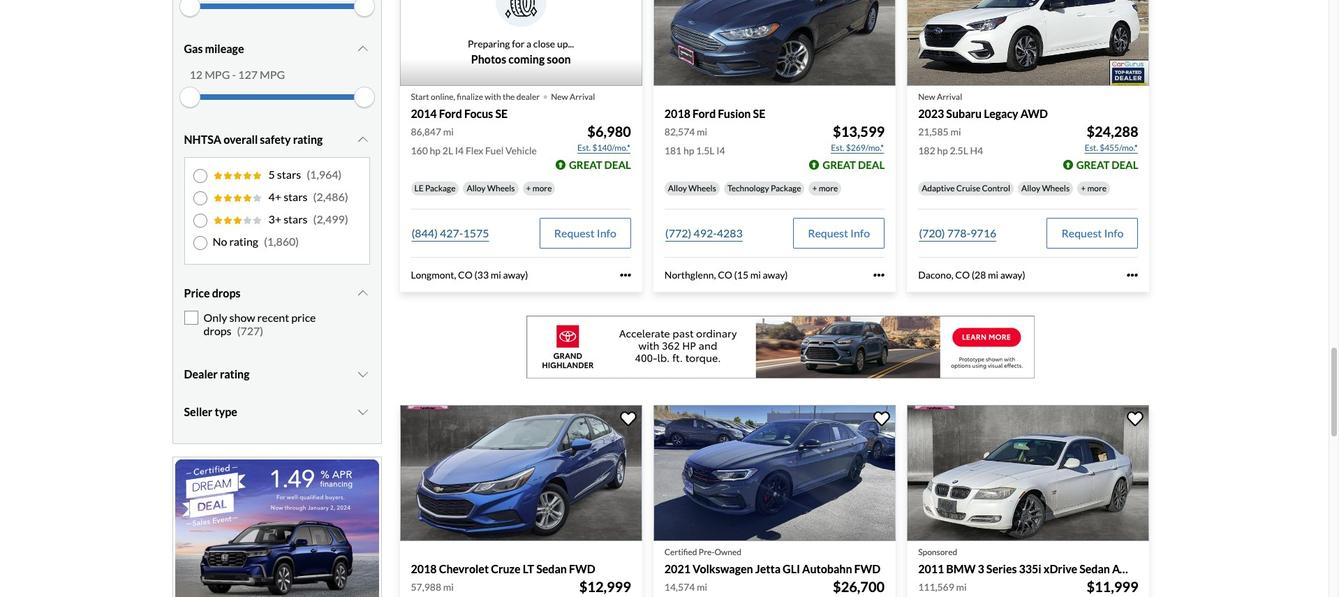 Task type: describe. For each thing, give the bounding box(es) containing it.
stars for 3+ stars
[[284, 212, 308, 225]]

$13,599
[[833, 123, 885, 140]]

package for technology package
[[771, 183, 801, 193]]

+ more for $24,288
[[1081, 183, 1107, 193]]

volkswagen
[[693, 562, 753, 575]]

only
[[204, 311, 227, 324]]

(844)
[[412, 226, 438, 240]]

est. for $24,288
[[1085, 142, 1098, 153]]

rating for dealer rating
[[220, 367, 250, 381]]

2 request info button from the left
[[793, 218, 885, 249]]

2014
[[411, 107, 437, 120]]

dacono,
[[918, 269, 954, 281]]

2018 chevrolet cruze lt sedan fwd
[[411, 562, 595, 575]]

est. $269/mo.* button
[[831, 141, 885, 155]]

181
[[665, 145, 682, 156]]

$24,288 est. $455/mo.*
[[1085, 123, 1139, 153]]

request info button for $24,288
[[1047, 218, 1139, 249]]

160
[[411, 145, 428, 156]]

request info button for $6,980
[[540, 218, 631, 249]]

great for $13,599
[[823, 159, 856, 171]]

vehicle
[[506, 145, 537, 156]]

seller type
[[184, 405, 237, 418]]

$11,999
[[1087, 578, 1139, 595]]

2011
[[918, 562, 944, 575]]

(772) 492-4283 button
[[665, 218, 744, 249]]

technology package
[[728, 183, 801, 193]]

$455/mo.*
[[1100, 142, 1138, 153]]

est. $140/mo.* button
[[577, 141, 631, 155]]

technology
[[728, 183, 769, 193]]

dealer
[[517, 91, 540, 102]]

request for $6,980
[[554, 226, 595, 240]]

mi right (33
[[491, 269, 501, 281]]

(772) 492-4283
[[665, 226, 743, 240]]

arrival inside new arrival 2023 subaru legacy awd
[[937, 91, 962, 102]]

sedan inside sponsored 2011 bmw 3 series 335i xdrive sedan awd
[[1080, 562, 1110, 575]]

type
[[215, 405, 237, 418]]

+ for $6,980
[[526, 183, 531, 193]]

stars for 5 stars
[[277, 167, 301, 181]]

co for $24,288
[[956, 269, 970, 281]]

mi for 57,988 mi
[[443, 581, 454, 593]]

seller
[[184, 405, 213, 418]]

request for $24,288
[[1062, 226, 1102, 240]]

dealer rating button
[[184, 357, 370, 392]]

finalize
[[457, 91, 483, 102]]

owned
[[715, 547, 742, 557]]

series
[[987, 562, 1017, 575]]

2 away) from the left
[[763, 269, 788, 281]]

2.5l
[[950, 145, 968, 156]]

(15
[[734, 269, 749, 281]]

3+
[[269, 212, 281, 225]]

2021
[[665, 562, 691, 575]]

certified
[[665, 547, 697, 557]]

alpine white 2011 bmw 3 series 335i xdrive sedan awd sedan all-wheel drive automatic image
[[907, 405, 1150, 541]]

new arrival 2023 subaru legacy awd
[[918, 91, 1048, 120]]

great deal for $24,288
[[1077, 159, 1139, 171]]

away) for $6,980
[[503, 269, 528, 281]]

chevron down image for type
[[356, 407, 370, 418]]

mi for 86,847 mi 160 hp 2l i4 flex fuel vehicle
[[443, 126, 454, 138]]

longmont,
[[411, 269, 456, 281]]

1.5l
[[696, 145, 715, 156]]

$6,980 est. $140/mo.*
[[578, 123, 631, 153]]

pure gray w/black roof 2021 volkswagen jetta gli autobahn fwd sedan front-wheel drive 7-speed dual clutch image
[[654, 405, 896, 541]]

price drops
[[184, 286, 241, 299]]

-
[[232, 68, 236, 81]]

great deal for $6,980
[[569, 159, 631, 171]]

start
[[411, 91, 429, 102]]

request info for $6,980
[[554, 226, 617, 240]]

2 request info from the left
[[808, 226, 870, 240]]

the
[[503, 91, 515, 102]]

1575
[[463, 226, 489, 240]]

(1,860)
[[264, 235, 299, 248]]

2018 for 2018 chevrolet cruze lt sedan fwd
[[411, 562, 437, 575]]

est. for $13,599
[[831, 142, 845, 153]]

492-
[[694, 226, 717, 240]]

start online, finalize with the dealer · new arrival 2014 ford focus se
[[411, 82, 595, 120]]

1 fwd from the left
[[569, 562, 595, 575]]

pre-
[[699, 547, 715, 557]]

se inside start online, finalize with the dealer · new arrival 2014 ford focus se
[[495, 107, 508, 120]]

nhtsa overall safety rating button
[[184, 122, 370, 157]]

nhtsa
[[184, 133, 221, 146]]

hp for $24,288
[[937, 145, 948, 156]]

3+ stars
[[269, 212, 308, 225]]

great for $6,980
[[569, 159, 602, 171]]

12 mpg - 127 mpg
[[190, 68, 285, 81]]

no
[[213, 235, 227, 248]]

new inside start online, finalize with the dealer · new arrival 2014 ford focus se
[[551, 91, 568, 102]]

deal for $6,980
[[604, 159, 631, 171]]

+ for $24,288
[[1081, 183, 1086, 193]]

gas
[[184, 42, 203, 55]]

182
[[918, 145, 935, 156]]

awd inside sponsored 2011 bmw 3 series 335i xdrive sedan awd
[[1112, 562, 1140, 575]]

2 alloy wheels from the left
[[668, 183, 716, 193]]

2 more from the left
[[819, 183, 838, 193]]

mileage
[[205, 42, 244, 55]]

2 + more from the left
[[812, 183, 838, 193]]

away) for $24,288
[[1001, 269, 1026, 281]]

control
[[982, 183, 1011, 193]]

kinetic blue metallic 2018 chevrolet cruze lt sedan fwd sedan front-wheel drive 6-speed automatic image
[[400, 405, 642, 541]]

(772)
[[665, 226, 692, 240]]

price
[[184, 286, 210, 299]]

ellipsis h image
[[874, 270, 885, 281]]

$24,288
[[1087, 123, 1139, 140]]

2 co from the left
[[718, 269, 732, 281]]

drops inside only show recent price drops
[[204, 324, 232, 337]]

more for $6,980
[[533, 183, 552, 193]]

price
[[291, 311, 316, 324]]

crystal white pearl 2023 subaru legacy awd sedan all-wheel drive continuously variable transmission image
[[907, 0, 1150, 86]]

0 vertical spatial advertisement region
[[526, 315, 1035, 378]]

21,585
[[918, 126, 949, 138]]

chevron down image for rating
[[356, 369, 370, 380]]

online,
[[431, 91, 455, 102]]

2 alloy from the left
[[668, 183, 687, 193]]

safety
[[260, 133, 291, 146]]

sponsored
[[918, 547, 958, 557]]

$6,980
[[588, 123, 631, 140]]

$269/mo.*
[[846, 142, 884, 153]]

21,585 mi 182 hp 2.5l h4
[[918, 126, 983, 156]]

great deal for $13,599
[[823, 159, 885, 171]]

(28
[[972, 269, 986, 281]]

3
[[978, 562, 984, 575]]

fusion
[[718, 107, 751, 120]]

mi for 111,569 mi
[[956, 581, 967, 593]]

package for le package
[[425, 183, 456, 193]]

deal for $13,599
[[858, 159, 885, 171]]

5
[[269, 167, 275, 181]]

2023
[[918, 107, 944, 120]]

778-
[[947, 226, 971, 240]]

86,847
[[411, 126, 441, 138]]



Task type: vqa. For each thing, say whether or not it's contained in the screenshot.


Task type: locate. For each thing, give the bounding box(es) containing it.
vehicle photo unavailable image
[[400, 0, 642, 86]]

drops inside dropdown button
[[212, 286, 241, 299]]

wheels for $6,980
[[487, 183, 515, 193]]

3 co from the left
[[956, 269, 970, 281]]

great deal
[[569, 159, 631, 171], [823, 159, 885, 171], [1077, 159, 1139, 171]]

fwd inside the certified pre-owned 2021 volkswagen jetta gli autobahn fwd
[[854, 562, 881, 575]]

package
[[425, 183, 456, 193], [771, 183, 801, 193]]

2 sedan from the left
[[1080, 562, 1110, 575]]

3 request info from the left
[[1062, 226, 1124, 240]]

2 vertical spatial chevron down image
[[356, 407, 370, 418]]

3 more from the left
[[1088, 183, 1107, 193]]

hp right 182 in the right of the page
[[937, 145, 948, 156]]

i4 right 1.5l in the top right of the page
[[717, 145, 725, 156]]

deal for $24,288
[[1112, 159, 1139, 171]]

1 horizontal spatial + more
[[812, 183, 838, 193]]

alloy for $6,980
[[467, 183, 486, 193]]

1 horizontal spatial est.
[[831, 142, 845, 153]]

3 + from the left
[[1081, 183, 1086, 193]]

awd inside new arrival 2023 subaru legacy awd
[[1021, 107, 1048, 120]]

co left (15
[[718, 269, 732, 281]]

hp inside 86,847 mi 160 hp 2l i4 flex fuel vehicle
[[430, 145, 441, 156]]

mi for 82,574 mi 181 hp 1.5l i4
[[697, 126, 708, 138]]

rating right no
[[229, 235, 258, 248]]

arrival right ·
[[570, 91, 595, 102]]

1 horizontal spatial awd
[[1112, 562, 1140, 575]]

$140/mo.*
[[593, 142, 630, 153]]

co left (33
[[458, 269, 473, 281]]

(844) 427-1575 button
[[411, 218, 490, 249]]

certified pre-owned 2021 volkswagen jetta gli autobahn fwd
[[665, 547, 881, 575]]

awd right legacy
[[1021, 107, 1048, 120]]

3 alloy from the left
[[1022, 183, 1041, 193]]

0 vertical spatial drops
[[212, 286, 241, 299]]

1 horizontal spatial request info button
[[793, 218, 885, 249]]

deal down the $140/mo.*
[[604, 159, 631, 171]]

request info for $24,288
[[1062, 226, 1124, 240]]

i4 for $13,599
[[717, 145, 725, 156]]

1 est. from the left
[[578, 142, 591, 153]]

0 horizontal spatial more
[[533, 183, 552, 193]]

1 horizontal spatial se
[[753, 107, 766, 120]]

4+
[[269, 190, 281, 203]]

le
[[414, 183, 424, 193]]

mi for 14,574 mi
[[697, 581, 708, 593]]

1 chevron down image from the top
[[356, 288, 370, 299]]

chevron down image for gas mileage
[[356, 43, 370, 54]]

i4 inside 86,847 mi 160 hp 2l i4 flex fuel vehicle
[[455, 145, 464, 156]]

3 deal from the left
[[1112, 159, 1139, 171]]

1 horizontal spatial request info
[[808, 226, 870, 240]]

1 more from the left
[[533, 183, 552, 193]]

info
[[597, 226, 617, 240], [851, 226, 870, 240], [1104, 226, 1124, 240]]

0 horizontal spatial 2018
[[411, 562, 437, 575]]

1 package from the left
[[425, 183, 456, 193]]

1 away) from the left
[[503, 269, 528, 281]]

1 horizontal spatial sedan
[[1080, 562, 1110, 575]]

2 ellipsis h image from the left
[[1127, 270, 1139, 281]]

alloy wheels down 1.5l in the top right of the page
[[668, 183, 716, 193]]

3 great deal from the left
[[1077, 159, 1139, 171]]

1 new from the left
[[551, 91, 568, 102]]

adaptive
[[922, 183, 955, 193]]

3 hp from the left
[[937, 145, 948, 156]]

1 horizontal spatial ellipsis h image
[[1127, 270, 1139, 281]]

2018 ford fusion se
[[665, 107, 766, 120]]

1 wheels from the left
[[487, 183, 515, 193]]

new inside new arrival 2023 subaru legacy awd
[[918, 91, 936, 102]]

subaru
[[946, 107, 982, 120]]

wheels
[[487, 183, 515, 193], [689, 183, 716, 193], [1042, 183, 1070, 193]]

chevron down image for nhtsa overall safety rating
[[356, 134, 370, 145]]

cruze
[[491, 562, 521, 575]]

0 vertical spatial stars
[[277, 167, 301, 181]]

1 horizontal spatial away)
[[763, 269, 788, 281]]

$26,700
[[833, 578, 885, 595]]

0 horizontal spatial ford
[[439, 107, 462, 120]]

1 mpg from the left
[[205, 68, 230, 81]]

0 horizontal spatial +
[[526, 183, 531, 193]]

127
[[238, 68, 258, 81]]

0 horizontal spatial sedan
[[536, 562, 567, 575]]

mi for 21,585 mi 182 hp 2.5l h4
[[951, 126, 961, 138]]

stars right 4+
[[284, 190, 308, 203]]

2 wheels from the left
[[689, 183, 716, 193]]

2l
[[443, 145, 453, 156]]

2 horizontal spatial + more
[[1081, 183, 1107, 193]]

2 deal from the left
[[858, 159, 885, 171]]

+ right technology package
[[812, 183, 817, 193]]

0 horizontal spatial great deal
[[569, 159, 631, 171]]

rating inside dropdown button
[[293, 133, 323, 146]]

gas mileage button
[[184, 31, 370, 66]]

1 i4 from the left
[[455, 145, 464, 156]]

1 hp from the left
[[430, 145, 441, 156]]

only show recent price drops
[[204, 311, 316, 337]]

rating inside dropdown button
[[220, 367, 250, 381]]

1 vertical spatial 2018
[[411, 562, 437, 575]]

1 alloy from the left
[[467, 183, 486, 193]]

0 horizontal spatial est.
[[578, 142, 591, 153]]

seller type button
[[184, 395, 370, 430]]

2 request from the left
[[808, 226, 848, 240]]

+ more
[[526, 183, 552, 193], [812, 183, 838, 193], [1081, 183, 1107, 193]]

0 horizontal spatial great
[[569, 159, 602, 171]]

3 + more from the left
[[1081, 183, 1107, 193]]

2 great deal from the left
[[823, 159, 885, 171]]

1 horizontal spatial wheels
[[689, 183, 716, 193]]

great for $24,288
[[1077, 159, 1110, 171]]

more for $24,288
[[1088, 183, 1107, 193]]

0 vertical spatial rating
[[293, 133, 323, 146]]

no rating (1,860)
[[213, 235, 299, 248]]

cruise
[[957, 183, 981, 193]]

hp for $6,980
[[430, 145, 441, 156]]

3 alloy wheels from the left
[[1022, 183, 1070, 193]]

1 horizontal spatial package
[[771, 183, 801, 193]]

ellipsis h image for $6,980
[[620, 270, 631, 281]]

$13,599 est. $269/mo.*
[[831, 123, 885, 153]]

(844) 427-1575
[[412, 226, 489, 240]]

+ more down vehicle
[[526, 183, 552, 193]]

i4
[[455, 145, 464, 156], [717, 145, 725, 156]]

2 + from the left
[[812, 183, 817, 193]]

2 horizontal spatial request info button
[[1047, 218, 1139, 249]]

alloy for $24,288
[[1022, 183, 1041, 193]]

14,574
[[665, 581, 695, 593]]

est. inside $13,599 est. $269/mo.*
[[831, 142, 845, 153]]

1 + from the left
[[526, 183, 531, 193]]

mi up 2.5l
[[951, 126, 961, 138]]

1 great from the left
[[569, 159, 602, 171]]

chevron down image
[[356, 43, 370, 54], [356, 134, 370, 145]]

request
[[554, 226, 595, 240], [808, 226, 848, 240], [1062, 226, 1102, 240]]

sedan right the lt
[[536, 562, 567, 575]]

1 horizontal spatial great
[[823, 159, 856, 171]]

est. inside the $24,288 est. $455/mo.*
[[1085, 142, 1098, 153]]

0 horizontal spatial request info button
[[540, 218, 631, 249]]

0 horizontal spatial arrival
[[570, 91, 595, 102]]

fwd up $12,999 on the left bottom
[[569, 562, 595, 575]]

2 great from the left
[[823, 159, 856, 171]]

0 horizontal spatial request
[[554, 226, 595, 240]]

dealer rating
[[184, 367, 250, 381]]

new right ·
[[551, 91, 568, 102]]

legacy
[[984, 107, 1019, 120]]

2018 up "57,988"
[[411, 562, 437, 575]]

1 great deal from the left
[[569, 159, 631, 171]]

wheels for $24,288
[[1042, 183, 1070, 193]]

package right le
[[425, 183, 456, 193]]

bmw
[[946, 562, 976, 575]]

chevron down image inside price drops dropdown button
[[356, 288, 370, 299]]

2 new from the left
[[918, 91, 936, 102]]

3 info from the left
[[1104, 226, 1124, 240]]

1 vertical spatial chevron down image
[[356, 134, 370, 145]]

$12,999
[[579, 578, 631, 595]]

mi inside 82,574 mi 181 hp 1.5l i4
[[697, 126, 708, 138]]

111,569
[[918, 581, 955, 593]]

1 chevron down image from the top
[[356, 43, 370, 54]]

mi up the 2l
[[443, 126, 454, 138]]

1 request from the left
[[554, 226, 595, 240]]

alloy down 181 on the top of the page
[[668, 183, 687, 193]]

2 vertical spatial stars
[[284, 212, 308, 225]]

1 request info from the left
[[554, 226, 617, 240]]

2 horizontal spatial great deal
[[1077, 159, 1139, 171]]

2 horizontal spatial co
[[956, 269, 970, 281]]

mi down bmw
[[956, 581, 967, 593]]

great deal down est. $140/mo.* button
[[569, 159, 631, 171]]

1 vertical spatial rating
[[229, 235, 258, 248]]

mi inside 21,585 mi 182 hp 2.5l h4
[[951, 126, 961, 138]]

co for $6,980
[[458, 269, 473, 281]]

+ more for $6,980
[[526, 183, 552, 193]]

mi right (15
[[751, 269, 761, 281]]

0 vertical spatial chevron down image
[[356, 288, 370, 299]]

2018 for 2018 ford fusion se
[[665, 107, 691, 120]]

away) right (33
[[503, 269, 528, 281]]

great down est. $269/mo.* button
[[823, 159, 856, 171]]

hp for $13,599
[[684, 145, 694, 156]]

chevrolet
[[439, 562, 489, 575]]

alloy wheels down fuel
[[467, 183, 515, 193]]

rating right dealer
[[220, 367, 250, 381]]

1 ford from the left
[[439, 107, 462, 120]]

arrival up subaru
[[937, 91, 962, 102]]

2 horizontal spatial great
[[1077, 159, 1110, 171]]

1 se from the left
[[495, 107, 508, 120]]

1 info from the left
[[597, 226, 617, 240]]

1 vertical spatial awd
[[1112, 562, 1140, 575]]

adaptive cruise control
[[922, 183, 1011, 193]]

2 mpg from the left
[[260, 68, 285, 81]]

dacono, co (28 mi away)
[[918, 269, 1026, 281]]

co
[[458, 269, 473, 281], [718, 269, 732, 281], [956, 269, 970, 281]]

1 + more from the left
[[526, 183, 552, 193]]

1 horizontal spatial advertisement region
[[526, 315, 1035, 378]]

1 horizontal spatial 2018
[[665, 107, 691, 120]]

gli
[[783, 562, 800, 575]]

mpg left '-'
[[205, 68, 230, 81]]

rating for no rating (1,860)
[[229, 235, 258, 248]]

great deal down est. $269/mo.* button
[[823, 159, 885, 171]]

new
[[551, 91, 568, 102], [918, 91, 936, 102]]

0 horizontal spatial fwd
[[569, 562, 595, 575]]

1 horizontal spatial i4
[[717, 145, 725, 156]]

2 horizontal spatial request
[[1062, 226, 1102, 240]]

2 arrival from the left
[[937, 91, 962, 102]]

co left (28
[[956, 269, 970, 281]]

fuel
[[485, 145, 504, 156]]

·
[[543, 82, 548, 107]]

drops
[[212, 286, 241, 299], [204, 324, 232, 337]]

1 horizontal spatial hp
[[684, 145, 694, 156]]

0 horizontal spatial package
[[425, 183, 456, 193]]

fwd
[[569, 562, 595, 575], [854, 562, 881, 575]]

mi inside 86,847 mi 160 hp 2l i4 flex fuel vehicle
[[443, 126, 454, 138]]

i4 right the 2l
[[455, 145, 464, 156]]

wheels down fuel
[[487, 183, 515, 193]]

3 request from the left
[[1062, 226, 1102, 240]]

mi right "57,988"
[[443, 581, 454, 593]]

2 horizontal spatial deal
[[1112, 159, 1139, 171]]

info for $24,288
[[1104, 226, 1124, 240]]

+ more down est. $455/mo.* button
[[1081, 183, 1107, 193]]

hp
[[430, 145, 441, 156], [684, 145, 694, 156], [937, 145, 948, 156]]

3 away) from the left
[[1001, 269, 1026, 281]]

arrival inside start online, finalize with the dealer · new arrival 2014 ford focus se
[[570, 91, 595, 102]]

est. $455/mo.* button
[[1084, 141, 1139, 155]]

2018
[[665, 107, 691, 120], [411, 562, 437, 575]]

(720) 778-9716 button
[[918, 218, 997, 249]]

0 horizontal spatial mpg
[[205, 68, 230, 81]]

2 horizontal spatial alloy
[[1022, 183, 1041, 193]]

ford down online,
[[439, 107, 462, 120]]

2 horizontal spatial est.
[[1085, 142, 1098, 153]]

great down est. $455/mo.* button
[[1077, 159, 1110, 171]]

ford inside start online, finalize with the dealer · new arrival 2014 ford focus se
[[439, 107, 462, 120]]

0 horizontal spatial alloy
[[467, 183, 486, 193]]

1 deal from the left
[[604, 159, 631, 171]]

1 ellipsis h image from the left
[[620, 270, 631, 281]]

advertisement region
[[526, 315, 1035, 378], [172, 457, 382, 597]]

package right technology
[[771, 183, 801, 193]]

new up 2023
[[918, 91, 936, 102]]

2 horizontal spatial more
[[1088, 183, 1107, 193]]

alloy wheels right the control
[[1022, 183, 1070, 193]]

overall
[[224, 133, 258, 146]]

hp right 181 on the top of the page
[[684, 145, 694, 156]]

1 horizontal spatial mpg
[[260, 68, 285, 81]]

2 chevron down image from the top
[[356, 369, 370, 380]]

3 wheels from the left
[[1042, 183, 1070, 193]]

gas mileage
[[184, 42, 244, 55]]

+
[[526, 183, 531, 193], [812, 183, 817, 193], [1081, 183, 1086, 193]]

away) right (28
[[1001, 269, 1026, 281]]

2 horizontal spatial alloy wheels
[[1022, 183, 1070, 193]]

1 horizontal spatial ford
[[693, 107, 716, 120]]

1 co from the left
[[458, 269, 473, 281]]

1 vertical spatial stars
[[284, 190, 308, 203]]

2 horizontal spatial request info
[[1062, 226, 1124, 240]]

drops down only
[[204, 324, 232, 337]]

2 horizontal spatial +
[[1081, 183, 1086, 193]]

1 sedan from the left
[[536, 562, 567, 575]]

0 horizontal spatial info
[[597, 226, 617, 240]]

fwd up '$26,700'
[[854, 562, 881, 575]]

info for $6,980
[[597, 226, 617, 240]]

0 horizontal spatial new
[[551, 91, 568, 102]]

1 horizontal spatial deal
[[858, 159, 885, 171]]

alloy wheels for $24,288
[[1022, 183, 1070, 193]]

1 horizontal spatial new
[[918, 91, 936, 102]]

deal down the $455/mo.* on the right top of the page
[[1112, 159, 1139, 171]]

awd up $11,999
[[1112, 562, 1140, 575]]

(720) 778-9716
[[919, 226, 997, 240]]

0 vertical spatial awd
[[1021, 107, 1048, 120]]

2 package from the left
[[771, 183, 801, 193]]

est. inside $6,980 est. $140/mo.*
[[578, 142, 591, 153]]

2 i4 from the left
[[717, 145, 725, 156]]

+ down vehicle
[[526, 183, 531, 193]]

0 horizontal spatial advertisement region
[[172, 457, 382, 597]]

away) right (15
[[763, 269, 788, 281]]

1 horizontal spatial request
[[808, 226, 848, 240]]

0 horizontal spatial wheels
[[487, 183, 515, 193]]

+ down est. $455/mo.* button
[[1081, 183, 1086, 193]]

57,988 mi
[[411, 581, 454, 593]]

0 horizontal spatial deal
[[604, 159, 631, 171]]

1 horizontal spatial alloy wheels
[[668, 183, 716, 193]]

+ more down est. $269/mo.* button
[[812, 183, 838, 193]]

h4
[[970, 145, 983, 156]]

1 horizontal spatial co
[[718, 269, 732, 281]]

2 fwd from the left
[[854, 562, 881, 575]]

1 horizontal spatial arrival
[[937, 91, 962, 102]]

more down est. $455/mo.* button
[[1088, 183, 1107, 193]]

le package
[[414, 183, 456, 193]]

3 chevron down image from the top
[[356, 407, 370, 418]]

autobahn
[[802, 562, 852, 575]]

stars right 3+
[[284, 212, 308, 225]]

1 horizontal spatial alloy
[[668, 183, 687, 193]]

alloy wheels for $6,980
[[467, 183, 515, 193]]

chevron down image inside dealer rating dropdown button
[[356, 369, 370, 380]]

mi right (28
[[988, 269, 999, 281]]

nhtsa overall safety rating
[[184, 133, 323, 146]]

mi up 1.5l in the top right of the page
[[697, 126, 708, 138]]

alloy down flex
[[467, 183, 486, 193]]

est. down $24,288
[[1085, 142, 1098, 153]]

with
[[485, 91, 501, 102]]

ford up 82,574 mi 181 hp 1.5l i4 at top
[[693, 107, 716, 120]]

est. for $6,980
[[578, 142, 591, 153]]

hp left the 2l
[[430, 145, 441, 156]]

1 horizontal spatial fwd
[[854, 562, 881, 575]]

111,569 mi
[[918, 581, 967, 593]]

more down est. $269/mo.* button
[[819, 183, 838, 193]]

0 horizontal spatial i4
[[455, 145, 464, 156]]

0 horizontal spatial ellipsis h image
[[620, 270, 631, 281]]

rating right safety
[[293, 133, 323, 146]]

1 vertical spatial advertisement region
[[172, 457, 382, 597]]

14,574 mi
[[665, 581, 708, 593]]

2 est. from the left
[[831, 142, 845, 153]]

0 horizontal spatial away)
[[503, 269, 528, 281]]

2 horizontal spatial hp
[[937, 145, 948, 156]]

est. down '$13,599'
[[831, 142, 845, 153]]

ford
[[439, 107, 462, 120], [693, 107, 716, 120]]

se right fusion
[[753, 107, 766, 120]]

335i
[[1019, 562, 1042, 575]]

chevron down image
[[356, 288, 370, 299], [356, 369, 370, 380], [356, 407, 370, 418]]

deal down $269/mo.*
[[858, 159, 885, 171]]

mpg right the 127
[[260, 68, 285, 81]]

alloy right the control
[[1022, 183, 1041, 193]]

chevron down image inside gas mileage dropdown button
[[356, 43, 370, 54]]

1 horizontal spatial info
[[851, 226, 870, 240]]

est. left the $140/mo.*
[[578, 142, 591, 153]]

1 vertical spatial chevron down image
[[356, 369, 370, 380]]

away)
[[503, 269, 528, 281], [763, 269, 788, 281], [1001, 269, 1026, 281]]

great down est. $140/mo.* button
[[569, 159, 602, 171]]

stars for 4+ stars
[[284, 190, 308, 203]]

hp inside 21,585 mi 182 hp 2.5l h4
[[937, 145, 948, 156]]

0 horizontal spatial se
[[495, 107, 508, 120]]

0 horizontal spatial hp
[[430, 145, 441, 156]]

dealer
[[184, 367, 218, 381]]

2 chevron down image from the top
[[356, 134, 370, 145]]

2018 up 82,574
[[665, 107, 691, 120]]

4+ stars
[[269, 190, 308, 203]]

2 hp from the left
[[684, 145, 694, 156]]

2 vertical spatial rating
[[220, 367, 250, 381]]

0 horizontal spatial request info
[[554, 226, 617, 240]]

1 horizontal spatial more
[[819, 183, 838, 193]]

wheels right the control
[[1042, 183, 1070, 193]]

ellipsis h image for $24,288
[[1127, 270, 1139, 281]]

3 request info button from the left
[[1047, 218, 1139, 249]]

chevron down image inside seller type dropdown button
[[356, 407, 370, 418]]

chevron down image for drops
[[356, 288, 370, 299]]

chevron down image inside nhtsa overall safety rating dropdown button
[[356, 134, 370, 145]]

blue metallic 2018 ford fusion se sedan front-wheel drive 6-speed automatic image
[[654, 0, 896, 86]]

0 horizontal spatial awd
[[1021, 107, 1048, 120]]

focus
[[464, 107, 493, 120]]

stars
[[277, 167, 301, 181], [284, 190, 308, 203], [284, 212, 308, 225]]

1 horizontal spatial great deal
[[823, 159, 885, 171]]

se down the
[[495, 107, 508, 120]]

1 horizontal spatial +
[[812, 183, 817, 193]]

3 est. from the left
[[1085, 142, 1098, 153]]

hp inside 82,574 mi 181 hp 1.5l i4
[[684, 145, 694, 156]]

1 alloy wheels from the left
[[467, 183, 515, 193]]

i4 inside 82,574 mi 181 hp 1.5l i4
[[717, 145, 725, 156]]

1 vertical spatial drops
[[204, 324, 232, 337]]

2 se from the left
[[753, 107, 766, 120]]

1 arrival from the left
[[570, 91, 595, 102]]

request info button
[[540, 218, 631, 249], [793, 218, 885, 249], [1047, 218, 1139, 249]]

0 horizontal spatial + more
[[526, 183, 552, 193]]

sedan up $11,999
[[1080, 562, 1110, 575]]

northglenn,
[[665, 269, 716, 281]]

3 great from the left
[[1077, 159, 1110, 171]]

2 horizontal spatial away)
[[1001, 269, 1026, 281]]

0 vertical spatial 2018
[[665, 107, 691, 120]]

mi right 14,574
[[697, 581, 708, 593]]

drops up only
[[212, 286, 241, 299]]

1 request info button from the left
[[540, 218, 631, 249]]

0 horizontal spatial co
[[458, 269, 473, 281]]

more down vehicle
[[533, 183, 552, 193]]

(33
[[475, 269, 489, 281]]

great deal down est. $455/mo.* button
[[1077, 159, 1139, 171]]

2 ford from the left
[[693, 107, 716, 120]]

0 vertical spatial chevron down image
[[356, 43, 370, 54]]

(2,486)
[[313, 190, 348, 203]]

2 info from the left
[[851, 226, 870, 240]]

xdrive
[[1044, 562, 1078, 575]]

2 horizontal spatial wheels
[[1042, 183, 1070, 193]]

ellipsis h image
[[620, 270, 631, 281], [1127, 270, 1139, 281]]

northglenn, co (15 mi away)
[[665, 269, 788, 281]]

57,988
[[411, 581, 441, 593]]

stars right '5' in the left top of the page
[[277, 167, 301, 181]]

i4 for $6,980
[[455, 145, 464, 156]]

2 horizontal spatial info
[[1104, 226, 1124, 240]]

wheels down 1.5l in the top right of the page
[[689, 183, 716, 193]]

0 horizontal spatial alloy wheels
[[467, 183, 515, 193]]



